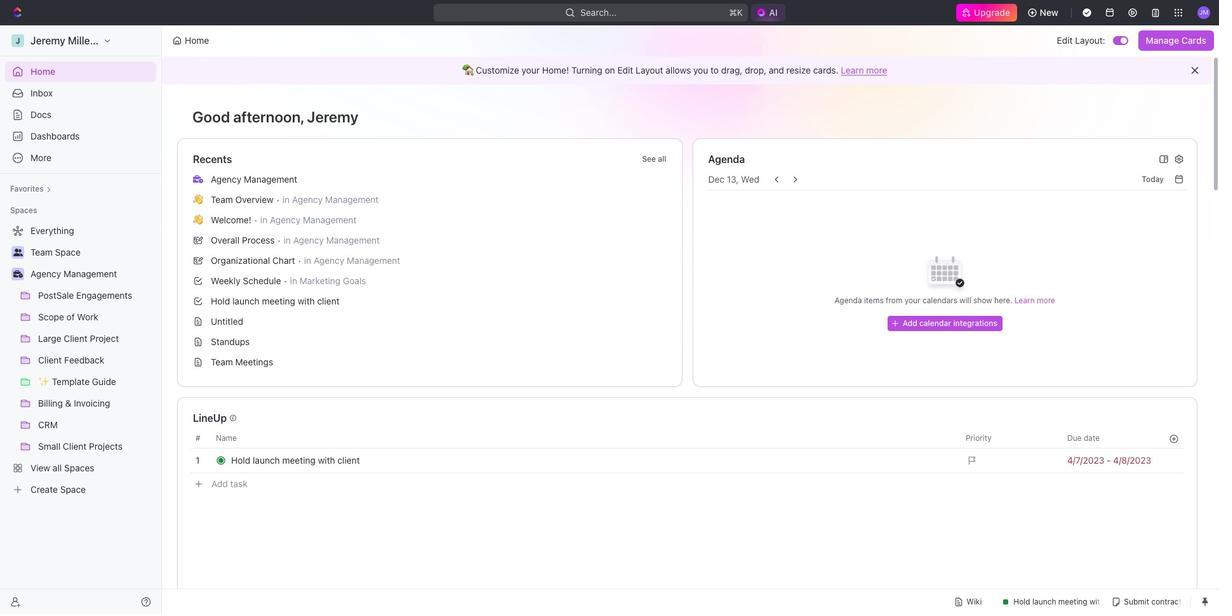 Task type: describe. For each thing, give the bounding box(es) containing it.
team space link
[[30, 243, 154, 263]]

you
[[693, 65, 708, 76]]

1 vertical spatial edit
[[617, 65, 633, 76]]

team space
[[30, 247, 81, 258]]

small client projects link
[[38, 437, 154, 457]]

good afternoon, jeremy
[[192, 108, 358, 126]]

jeremy miller's workspace
[[30, 35, 157, 46]]

inbox
[[30, 88, 53, 98]]

favorites
[[10, 184, 44, 194]]

&
[[65, 398, 71, 409]]

tree inside sidebar navigation
[[5, 221, 156, 500]]

cards
[[1182, 35, 1206, 46]]

1 vertical spatial client
[[38, 355, 62, 366]]

work
[[77, 312, 98, 323]]

postsale engagements
[[38, 290, 132, 301]]

agency
[[30, 269, 61, 279]]

template
[[52, 376, 90, 387]]

cards.
[[813, 65, 838, 76]]

invoicing
[[74, 398, 110, 409]]

of
[[66, 312, 75, 323]]

projects
[[89, 441, 122, 452]]

jeremy inside sidebar navigation
[[30, 35, 65, 46]]

agency management link
[[30, 264, 154, 284]]

manage cards
[[1146, 35, 1206, 46]]

new
[[1040, 7, 1058, 18]]

client for small
[[63, 441, 87, 452]]

good
[[192, 108, 230, 126]]

engagements
[[76, 290, 132, 301]]

create space link
[[5, 480, 154, 500]]

dashboards
[[30, 131, 80, 142]]

agency management
[[30, 269, 117, 279]]

everything
[[30, 225, 74, 236]]

miller's
[[68, 35, 102, 46]]

allows
[[666, 65, 691, 76]]

postsale engagements link
[[38, 286, 154, 306]]

on
[[605, 65, 615, 76]]

⌘k
[[729, 7, 743, 18]]

1 horizontal spatial jeremy
[[307, 108, 358, 126]]

turning
[[571, 65, 602, 76]]

space for team space
[[55, 247, 81, 258]]

home link
[[5, 62, 156, 82]]

postsale
[[38, 290, 74, 301]]

everything link
[[5, 221, 154, 241]]

inbox link
[[5, 83, 156, 103]]

✨ template guide link
[[38, 372, 154, 392]]

1 horizontal spatial home
[[185, 35, 209, 46]]

🏡
[[462, 65, 473, 76]]

view all spaces
[[30, 463, 94, 474]]

manage cards button
[[1138, 30, 1214, 51]]

billing
[[38, 398, 63, 409]]

learn more link
[[841, 65, 887, 76]]

small client projects
[[38, 441, 122, 452]]

to
[[710, 65, 719, 76]]

small
[[38, 441, 60, 452]]

j
[[15, 36, 20, 45]]

alert containing 🏡 customize your home! turning on edit layout allows you to drag, drop, and resize cards.
[[162, 57, 1213, 84]]

business time image
[[13, 270, 23, 278]]

billing & invoicing link
[[38, 394, 154, 414]]

view all spaces link
[[5, 458, 154, 479]]

spaces inside view all spaces link
[[64, 463, 94, 474]]

scope
[[38, 312, 64, 323]]

1 horizontal spatial edit
[[1057, 35, 1073, 46]]

guide
[[92, 376, 116, 387]]

crm link
[[38, 415, 154, 436]]

management
[[64, 269, 117, 279]]

docs link
[[5, 105, 156, 125]]

create space
[[30, 484, 86, 495]]

ai button
[[751, 4, 785, 22]]

team
[[30, 247, 53, 258]]



Task type: vqa. For each thing, say whether or not it's contained in the screenshot.
Kendall Parks's Workspace, , "element"
no



Task type: locate. For each thing, give the bounding box(es) containing it.
🏡 customize your home! turning on edit layout allows you to drag, drop, and resize cards. learn more
[[462, 65, 887, 76]]

project
[[90, 333, 119, 344]]

space
[[55, 247, 81, 258], [60, 484, 86, 495]]

customize
[[476, 65, 519, 76]]

spaces down small client projects
[[64, 463, 94, 474]]

0 vertical spatial jeremy
[[30, 35, 65, 46]]

crm
[[38, 420, 58, 430]]

0 horizontal spatial home
[[30, 66, 55, 77]]

ai
[[769, 7, 778, 18]]

0 horizontal spatial jeremy
[[30, 35, 65, 46]]

drop,
[[745, 65, 766, 76]]

2 vertical spatial client
[[63, 441, 87, 452]]

afternoon,
[[233, 108, 304, 126]]

1 vertical spatial space
[[60, 484, 86, 495]]

✨ template guide
[[38, 376, 116, 387]]

tree containing everything
[[5, 221, 156, 500]]

0 vertical spatial home
[[185, 35, 209, 46]]

1 vertical spatial home
[[30, 66, 55, 77]]

home inside "home" link
[[30, 66, 55, 77]]

jm
[[1199, 8, 1208, 16]]

more
[[30, 152, 51, 163]]

0 horizontal spatial spaces
[[10, 206, 37, 215]]

scope of work
[[38, 312, 98, 323]]

client for large
[[64, 333, 87, 344]]

more
[[866, 65, 887, 76]]

space down view all spaces link
[[60, 484, 86, 495]]

0 horizontal spatial edit
[[617, 65, 633, 76]]

learn
[[841, 65, 864, 76]]

large
[[38, 333, 61, 344]]

edit
[[1057, 35, 1073, 46], [617, 65, 633, 76]]

client up client feedback
[[64, 333, 87, 344]]

docs
[[30, 109, 51, 120]]

spaces
[[10, 206, 37, 215], [64, 463, 94, 474]]

user group image
[[13, 249, 23, 257]]

layout:
[[1075, 35, 1105, 46]]

home!
[[542, 65, 569, 76]]

feedback
[[64, 355, 104, 366]]

scope of work link
[[38, 307, 154, 328]]

upgrade link
[[956, 4, 1017, 22]]

search...
[[580, 7, 617, 18]]

jeremy
[[30, 35, 65, 46], [307, 108, 358, 126]]

workspace
[[105, 35, 157, 46]]

1 horizontal spatial spaces
[[64, 463, 94, 474]]

all
[[53, 463, 62, 474]]

favorites button
[[5, 182, 56, 197]]

client
[[64, 333, 87, 344], [38, 355, 62, 366], [63, 441, 87, 452]]

1 vertical spatial jeremy
[[307, 108, 358, 126]]

manage
[[1146, 35, 1179, 46]]

billing & invoicing
[[38, 398, 110, 409]]

0 vertical spatial edit
[[1057, 35, 1073, 46]]

edit right on
[[617, 65, 633, 76]]

large client project link
[[38, 329, 154, 349]]

dashboards link
[[5, 126, 156, 147]]

✨
[[38, 376, 50, 387]]

edit layout:
[[1057, 35, 1105, 46]]

create
[[30, 484, 58, 495]]

resize
[[786, 65, 811, 76]]

tree
[[5, 221, 156, 500]]

1 vertical spatial spaces
[[64, 463, 94, 474]]

client feedback
[[38, 355, 104, 366]]

and
[[769, 65, 784, 76]]

client inside 'link'
[[64, 333, 87, 344]]

large client project
[[38, 333, 119, 344]]

home
[[185, 35, 209, 46], [30, 66, 55, 77]]

new button
[[1022, 3, 1066, 23]]

client up view all spaces link
[[63, 441, 87, 452]]

edit left layout:
[[1057, 35, 1073, 46]]

your
[[522, 65, 540, 76]]

0 vertical spatial spaces
[[10, 206, 37, 215]]

0 vertical spatial client
[[64, 333, 87, 344]]

jm button
[[1194, 3, 1214, 23]]

space for create space
[[60, 484, 86, 495]]

client down large
[[38, 355, 62, 366]]

view
[[30, 463, 50, 474]]

drag,
[[721, 65, 742, 76]]

layout
[[636, 65, 663, 76]]

jeremy miller's workspace, , element
[[11, 34, 24, 47]]

spaces down favorites
[[10, 206, 37, 215]]

sidebar navigation
[[0, 25, 164, 615]]

more button
[[5, 148, 156, 168]]

alert
[[162, 57, 1213, 84]]

client feedback link
[[38, 350, 154, 371]]

upgrade
[[974, 7, 1011, 18]]

space up the agency management
[[55, 247, 81, 258]]

0 vertical spatial space
[[55, 247, 81, 258]]



